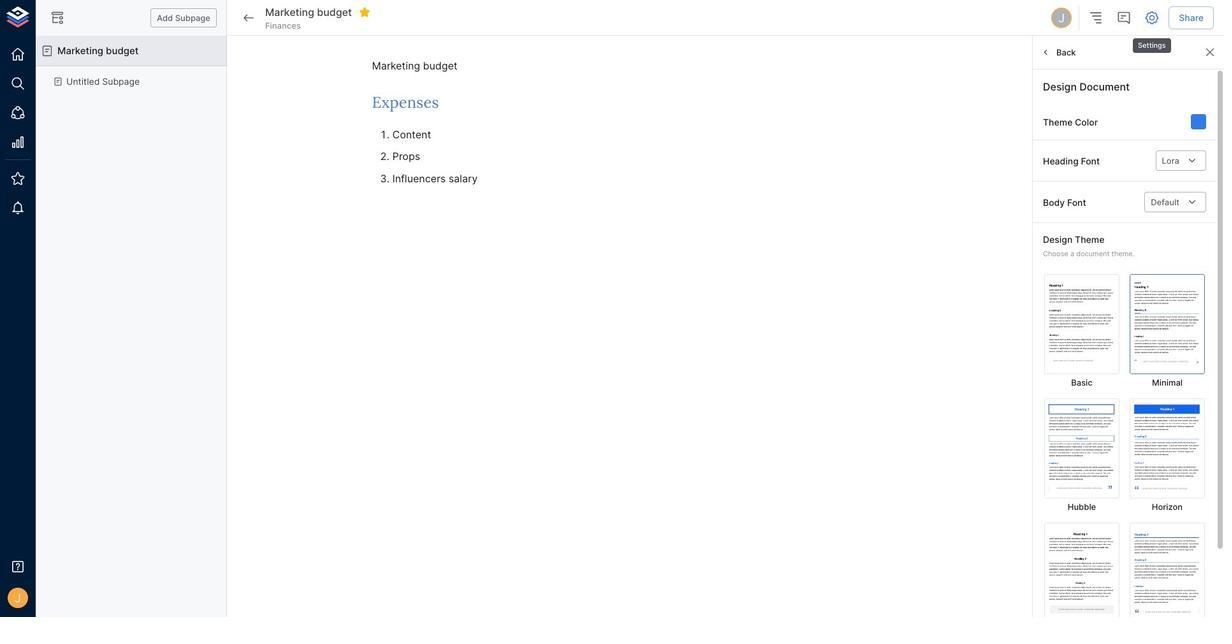 Task type: vqa. For each thing, say whether or not it's contained in the screenshot.
the Table of Contents Image on the right of the page
yes



Task type: locate. For each thing, give the bounding box(es) containing it.
settings image
[[1145, 10, 1160, 26]]

tooltip
[[1132, 29, 1173, 54]]



Task type: describe. For each thing, give the bounding box(es) containing it.
hide wiki image
[[50, 10, 65, 26]]

remove favorite image
[[359, 6, 371, 18]]

table of contents image
[[1089, 10, 1104, 26]]

go back image
[[241, 10, 256, 26]]

comments image
[[1117, 10, 1132, 26]]



